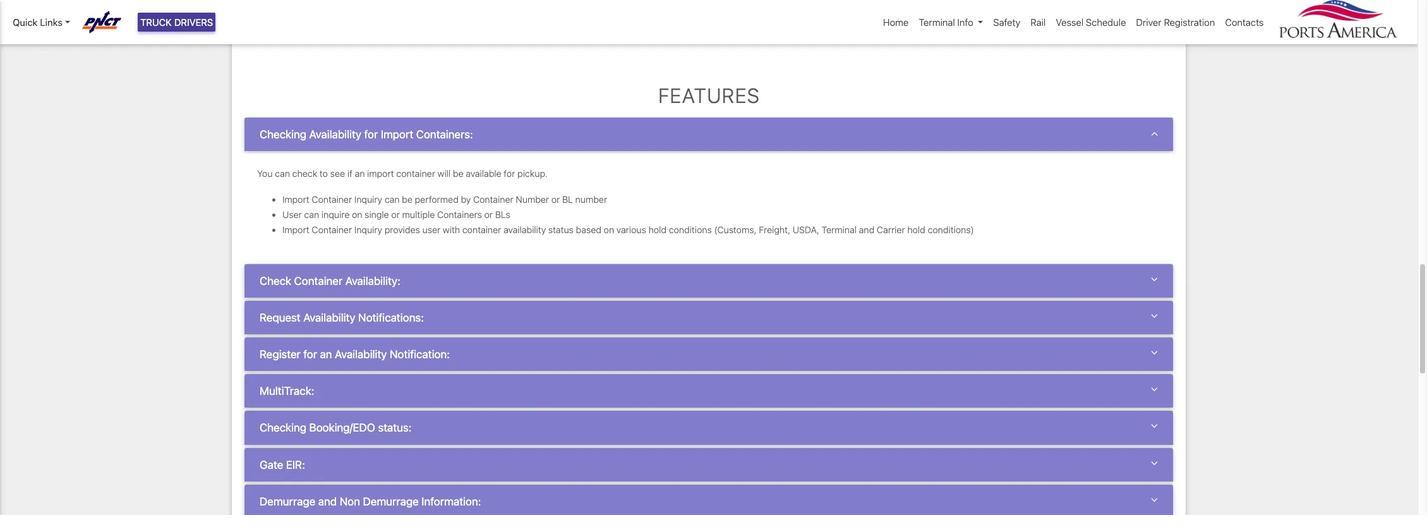 Task type: locate. For each thing, give the bounding box(es) containing it.
angle down image inside demurrage and non demurrage information: link
[[1151, 495, 1158, 506]]

checking up you
[[260, 128, 307, 141]]

demurrage and non demurrage information: link
[[260, 495, 1158, 508]]

booking/edo
[[309, 421, 375, 434]]

2 checking from the top
[[260, 421, 307, 434]]

or
[[552, 194, 560, 204], [391, 209, 400, 220], [484, 209, 493, 220]]

availability down request availability notifications:
[[335, 348, 387, 361]]

angle down image inside register for an availability notification: link
[[1151, 348, 1158, 359]]

user
[[282, 209, 302, 220]]

2 horizontal spatial can
[[385, 194, 400, 204]]

an
[[355, 168, 365, 179], [320, 348, 332, 361]]

you
[[257, 168, 273, 179]]

check
[[292, 168, 317, 179]]

angle down image for an
[[1151, 348, 1158, 359]]

3 angle down image from the top
[[1151, 458, 1158, 469]]

import up you can check to see if an import container will be available for pickup.
[[381, 128, 413, 141]]

conditions)
[[928, 225, 974, 235]]

1 vertical spatial container
[[462, 225, 501, 235]]

0 vertical spatial checking
[[260, 128, 307, 141]]

inquiry
[[354, 194, 382, 204], [354, 225, 382, 235]]

checking for checking booking/edo status:
[[260, 421, 307, 434]]

terminal left 'info'
[[919, 16, 955, 28]]

performed
[[415, 194, 459, 204]]

and left non
[[318, 495, 337, 508]]

1 vertical spatial inquiry
[[354, 225, 382, 235]]

notifications:
[[358, 311, 424, 324]]

be up multiple
[[402, 194, 413, 204]]

1 horizontal spatial container
[[462, 225, 501, 235]]

inquiry down 'single'
[[354, 225, 382, 235]]

quick links link
[[13, 15, 70, 29]]

hold right the carrier
[[908, 225, 926, 235]]

can up 'single'
[[385, 194, 400, 204]]

0 horizontal spatial terminal
[[822, 225, 857, 235]]

0 horizontal spatial or
[[391, 209, 400, 220]]

safety link
[[989, 10, 1026, 34]]

for
[[364, 128, 378, 141], [504, 168, 515, 179], [304, 348, 317, 361]]

can right user
[[304, 209, 319, 220]]

angle down image
[[1151, 348, 1158, 359], [1151, 421, 1158, 432], [1151, 458, 1158, 469], [1151, 495, 1158, 506]]

1 horizontal spatial on
[[604, 225, 614, 235]]

rail link
[[1026, 10, 1051, 34]]

checking availability for import containers: link
[[260, 128, 1158, 141]]

drivers
[[174, 16, 213, 28]]

angle down image inside checking availability for import containers: link
[[1151, 128, 1158, 139]]

demurrage
[[260, 495, 316, 508], [363, 495, 419, 508]]

user
[[422, 225, 441, 235]]

angle down image inside check container availability: link
[[1151, 274, 1158, 285]]

0 vertical spatial on
[[352, 209, 362, 220]]

usda,
[[793, 225, 820, 235]]

1 vertical spatial on
[[604, 225, 614, 235]]

angle down image
[[1151, 128, 1158, 139], [1151, 274, 1158, 285], [1151, 311, 1158, 322], [1151, 384, 1158, 396]]

features
[[658, 83, 760, 107]]

request availability notifications:
[[260, 311, 424, 324]]

1 checking from the top
[[260, 128, 307, 141]]

checking inside checking availability for import containers: link
[[260, 128, 307, 141]]

1 angle down image from the top
[[1151, 128, 1158, 139]]

2 vertical spatial can
[[304, 209, 319, 220]]

0 vertical spatial for
[[364, 128, 378, 141]]

or left bl
[[552, 194, 560, 204]]

driver
[[1136, 16, 1162, 28]]

0 vertical spatial be
[[453, 168, 464, 179]]

for left pickup. on the top
[[504, 168, 515, 179]]

0 horizontal spatial demurrage
[[260, 495, 316, 508]]

based
[[576, 225, 602, 235]]

and left the carrier
[[859, 225, 875, 235]]

availability up see
[[309, 128, 361, 141]]

container left will
[[396, 168, 435, 179]]

2 angle down image from the top
[[1151, 274, 1158, 285]]

1 vertical spatial checking
[[260, 421, 307, 434]]

1 vertical spatial an
[[320, 348, 332, 361]]

1 vertical spatial and
[[318, 495, 337, 508]]

for right register
[[304, 348, 317, 361]]

container
[[312, 194, 352, 204], [473, 194, 514, 204], [312, 225, 352, 235], [294, 274, 343, 288]]

pickup.
[[518, 168, 548, 179]]

availability:
[[345, 274, 401, 288]]

register
[[260, 348, 301, 361]]

0 vertical spatial container
[[396, 168, 435, 179]]

terminal
[[919, 16, 955, 28], [822, 225, 857, 235]]

(customs,
[[714, 225, 757, 235]]

or left the bls
[[484, 209, 493, 220]]

0 horizontal spatial be
[[402, 194, 413, 204]]

1 vertical spatial can
[[385, 194, 400, 204]]

angle down image inside checking booking/edo status: link
[[1151, 421, 1158, 432]]

container down the bls
[[462, 225, 501, 235]]

0 vertical spatial and
[[859, 225, 875, 235]]

to
[[320, 168, 328, 179]]

import
[[367, 168, 394, 179]]

angle down image for non
[[1151, 495, 1158, 506]]

checking booking/edo status:
[[260, 421, 412, 434]]

or up 'provides'
[[391, 209, 400, 220]]

1 vertical spatial for
[[504, 168, 515, 179]]

be inside import container inquiry can be performed by container number or bl number user can inquire on single or multiple containers or bls import container inquiry provides user with container availability status based on various hold conditions (customs, freight, usda, terminal and carrier hold conditions)
[[402, 194, 413, 204]]

import
[[381, 128, 413, 141], [282, 194, 310, 204], [282, 225, 310, 235]]

1 angle down image from the top
[[1151, 348, 1158, 359]]

inquiry up 'single'
[[354, 194, 382, 204]]

1 horizontal spatial demurrage
[[363, 495, 419, 508]]

for up the import
[[364, 128, 378, 141]]

conditions
[[669, 225, 712, 235]]

container right 'check'
[[294, 274, 343, 288]]

availability
[[504, 225, 546, 235]]

tab list
[[245, 117, 1174, 515]]

availability down check container availability:
[[303, 311, 356, 324]]

gate eir:
[[260, 458, 305, 471]]

0 vertical spatial availability
[[309, 128, 361, 141]]

schedule
[[1086, 16, 1126, 28]]

import up user
[[282, 194, 310, 204]]

angle down image inside multitrack: link
[[1151, 384, 1158, 396]]

container up the bls
[[473, 194, 514, 204]]

4 angle down image from the top
[[1151, 384, 1158, 396]]

an right if
[[355, 168, 365, 179]]

tab list containing checking availability for import containers:
[[245, 117, 1174, 515]]

container inside import container inquiry can be performed by container number or bl number user can inquire on single or multiple containers or bls import container inquiry provides user with container availability status based on various hold conditions (customs, freight, usda, terminal and carrier hold conditions)
[[462, 225, 501, 235]]

availability for checking
[[309, 128, 361, 141]]

angle down image inside request availability notifications: link
[[1151, 311, 1158, 322]]

check
[[260, 274, 291, 288]]

truck drivers
[[140, 16, 213, 28]]

and
[[859, 225, 875, 235], [318, 495, 337, 508]]

1 vertical spatial availability
[[303, 311, 356, 324]]

can right you
[[275, 168, 290, 179]]

2 angle down image from the top
[[1151, 421, 1158, 432]]

on
[[352, 209, 362, 220], [604, 225, 614, 235]]

demurrage right non
[[363, 495, 419, 508]]

0 horizontal spatial on
[[352, 209, 362, 220]]

home link
[[878, 10, 914, 34]]

1 horizontal spatial for
[[364, 128, 378, 141]]

0 horizontal spatial can
[[275, 168, 290, 179]]

0 vertical spatial inquiry
[[354, 194, 382, 204]]

0 horizontal spatial container
[[396, 168, 435, 179]]

gate
[[260, 458, 283, 471]]

on right based
[[604, 225, 614, 235]]

multitrack:
[[260, 384, 314, 398]]

information:
[[422, 495, 481, 508]]

availability
[[309, 128, 361, 141], [303, 311, 356, 324], [335, 348, 387, 361]]

terminal right the usda,
[[822, 225, 857, 235]]

register for an availability notification:
[[260, 348, 450, 361]]

home
[[883, 16, 909, 28]]

checking inside checking booking/edo status: link
[[260, 421, 307, 434]]

hold right various
[[649, 225, 667, 235]]

non
[[340, 495, 360, 508]]

0 horizontal spatial for
[[304, 348, 317, 361]]

import down user
[[282, 225, 310, 235]]

checking
[[260, 128, 307, 141], [260, 421, 307, 434]]

0 horizontal spatial an
[[320, 348, 332, 361]]

1 vertical spatial terminal
[[822, 225, 857, 235]]

contacts link
[[1220, 10, 1269, 34]]

1 horizontal spatial an
[[355, 168, 365, 179]]

be
[[453, 168, 464, 179], [402, 194, 413, 204]]

be right will
[[453, 168, 464, 179]]

1 inquiry from the top
[[354, 194, 382, 204]]

3 angle down image from the top
[[1151, 311, 1158, 322]]

demurrage down gate eir: on the bottom left of page
[[260, 495, 316, 508]]

2 demurrage from the left
[[363, 495, 419, 508]]

checking up gate eir: on the bottom left of page
[[260, 421, 307, 434]]

inquire
[[322, 209, 350, 220]]

register for an availability notification: link
[[260, 348, 1158, 361]]

on left 'single'
[[352, 209, 362, 220]]

4 angle down image from the top
[[1151, 495, 1158, 506]]

terminal inside import container inquiry can be performed by container number or bl number user can inquire on single or multiple containers or bls import container inquiry provides user with container availability status based on various hold conditions (customs, freight, usda, terminal and carrier hold conditions)
[[822, 225, 857, 235]]

1 horizontal spatial and
[[859, 225, 875, 235]]

container
[[396, 168, 435, 179], [462, 225, 501, 235]]

1 horizontal spatial hold
[[908, 225, 926, 235]]

rail
[[1031, 16, 1046, 28]]

1 vertical spatial be
[[402, 194, 413, 204]]

an down request availability notifications:
[[320, 348, 332, 361]]

can
[[275, 168, 290, 179], [385, 194, 400, 204], [304, 209, 319, 220]]

gate eir: link
[[260, 458, 1158, 471]]

with
[[443, 225, 460, 235]]

1 horizontal spatial terminal
[[919, 16, 955, 28]]

0 horizontal spatial hold
[[649, 225, 667, 235]]



Task type: vqa. For each thing, say whether or not it's contained in the screenshot.
DESIGNATED
no



Task type: describe. For each thing, give the bounding box(es) containing it.
quick
[[13, 16, 38, 28]]

freight,
[[759, 225, 791, 235]]

request availability notifications: link
[[260, 311, 1158, 324]]

checking for checking availability for import containers:
[[260, 128, 307, 141]]

driver registration
[[1136, 16, 1215, 28]]

by
[[461, 194, 471, 204]]

check container availability: link
[[260, 274, 1158, 288]]

number
[[516, 194, 549, 204]]

bls
[[495, 209, 511, 220]]

containers:
[[416, 128, 473, 141]]

available
[[466, 168, 502, 179]]

1 horizontal spatial or
[[484, 209, 493, 220]]

angle down image for notifications:
[[1151, 311, 1158, 322]]

0 vertical spatial terminal
[[919, 16, 955, 28]]

single
[[365, 209, 389, 220]]

2 vertical spatial availability
[[335, 348, 387, 361]]

contacts
[[1226, 16, 1264, 28]]

info
[[958, 16, 974, 28]]

2 inquiry from the top
[[354, 225, 382, 235]]

status
[[548, 225, 574, 235]]

import container inquiry can be performed by container number or bl number user can inquire on single or multiple containers or bls import container inquiry provides user with container availability status based on various hold conditions (customs, freight, usda, terminal and carrier hold conditions)
[[282, 194, 974, 235]]

truck
[[140, 16, 172, 28]]

multitrack: link
[[260, 384, 1158, 398]]

terminal info
[[919, 16, 974, 28]]

quick links
[[13, 16, 62, 28]]

containers
[[437, 209, 482, 220]]

safety
[[994, 16, 1021, 28]]

checking booking/edo status: link
[[260, 421, 1158, 434]]

2 horizontal spatial or
[[552, 194, 560, 204]]

terminal info link
[[914, 10, 989, 34]]

angle down image for for
[[1151, 128, 1158, 139]]

0 horizontal spatial and
[[318, 495, 337, 508]]

links
[[40, 16, 62, 28]]

vessel
[[1056, 16, 1084, 28]]

1 hold from the left
[[649, 225, 667, 235]]

eir:
[[286, 458, 305, 471]]

1 horizontal spatial can
[[304, 209, 319, 220]]

bl
[[562, 194, 573, 204]]

see
[[330, 168, 345, 179]]

and inside import container inquiry can be performed by container number or bl number user can inquire on single or multiple containers or bls import container inquiry provides user with container availability status based on various hold conditions (customs, freight, usda, terminal and carrier hold conditions)
[[859, 225, 875, 235]]

angle down image for status:
[[1151, 421, 1158, 432]]

1 horizontal spatial be
[[453, 168, 464, 179]]

angle down image inside gate eir: link
[[1151, 458, 1158, 469]]

vessel schedule
[[1056, 16, 1126, 28]]

various
[[617, 225, 646, 235]]

1 demurrage from the left
[[260, 495, 316, 508]]

request
[[260, 311, 301, 324]]

multiple
[[402, 209, 435, 220]]

2 hold from the left
[[908, 225, 926, 235]]

demurrage and non demurrage information:
[[260, 495, 481, 508]]

0 vertical spatial an
[[355, 168, 365, 179]]

angle down image for availability:
[[1151, 274, 1158, 285]]

2 horizontal spatial for
[[504, 168, 515, 179]]

provides
[[385, 225, 420, 235]]

availability for request
[[303, 311, 356, 324]]

carrier
[[877, 225, 905, 235]]

1 vertical spatial import
[[282, 194, 310, 204]]

will
[[438, 168, 451, 179]]

2 vertical spatial for
[[304, 348, 317, 361]]

if
[[347, 168, 353, 179]]

notification:
[[390, 348, 450, 361]]

registration
[[1164, 16, 1215, 28]]

container down inquire at the left of the page
[[312, 225, 352, 235]]

check container availability:
[[260, 274, 401, 288]]

2 vertical spatial import
[[282, 225, 310, 235]]

container up inquire at the left of the page
[[312, 194, 352, 204]]

0 vertical spatial can
[[275, 168, 290, 179]]

truck drivers link
[[138, 13, 216, 32]]

vessel schedule link
[[1051, 10, 1131, 34]]

checking availability for import containers:
[[260, 128, 473, 141]]

you can check to see if an import container will be available for pickup.
[[257, 168, 548, 179]]

number
[[575, 194, 607, 204]]

status:
[[378, 421, 412, 434]]

0 vertical spatial import
[[381, 128, 413, 141]]

driver registration link
[[1131, 10, 1220, 34]]



